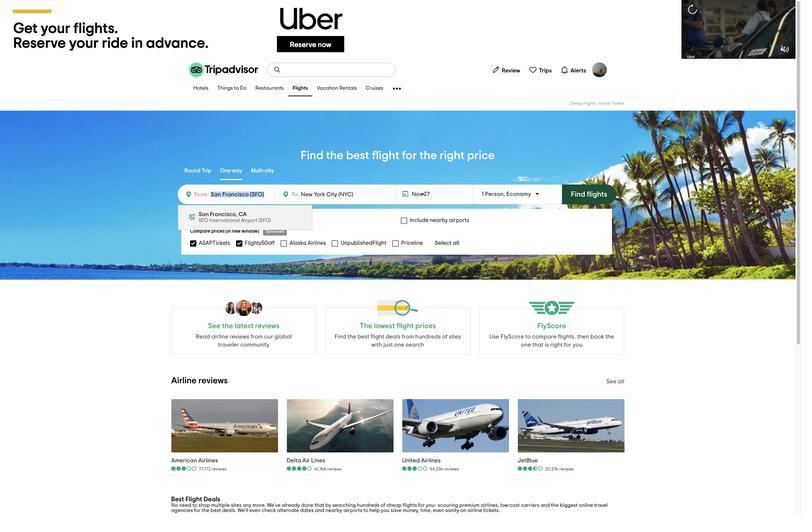 Task type: vqa. For each thing, say whether or not it's contained in the screenshot.
'money,'
yes



Task type: locate. For each thing, give the bounding box(es) containing it.
sfo
[[199, 218, 208, 223]]

dates
[[300, 509, 314, 514]]

0 vertical spatial see
[[208, 323, 221, 330]]

flyscore
[[538, 323, 566, 330], [501, 334, 524, 340]]

1 vertical spatial flyscore
[[501, 334, 524, 340]]

0 vertical spatial of
[[442, 334, 448, 340]]

1 horizontal spatial airlines
[[308, 240, 326, 246]]

0 horizontal spatial sites
[[231, 503, 242, 509]]

sanity
[[445, 509, 459, 514]]

cruises link
[[362, 81, 388, 96]]

to
[[234, 86, 239, 91], [526, 334, 531, 340], [193, 503, 197, 509], [364, 509, 368, 514]]

1 horizontal spatial of
[[442, 334, 448, 340]]

1 vertical spatial of
[[381, 503, 385, 509]]

of
[[442, 334, 448, 340], [381, 503, 385, 509]]

trips
[[539, 68, 552, 73]]

nearby inside best flight deals no need to shop multiple sites any more. we've already done that by searching hundreds of cheap flights for you– scouring premium airlines, low-cost carriers and the biggest online travel agencies for the best deals. we'll even check alternate dates and nearby airports to help you save money, time, even sanity on airline tickets.
[[326, 509, 342, 514]]

cheap
[[570, 102, 583, 106]]

0 horizontal spatial airline
[[212, 334, 228, 340]]

2 vertical spatial find
[[335, 334, 346, 340]]

select all
[[435, 240, 460, 246]]

1 horizontal spatial for
[[402, 150, 417, 162]]

1 horizontal spatial see
[[607, 379, 617, 385]]

2 3 of 5 bubbles image from the left
[[402, 467, 428, 472]]

1 from from the left
[[251, 334, 263, 340]]

1 vertical spatial see
[[607, 379, 617, 385]]

money,
[[403, 509, 420, 514]]

airlines up 77,772
[[198, 458, 218, 464]]

2 horizontal spatial find
[[571, 191, 586, 198]]

compare
[[532, 334, 557, 340]]

airports
[[449, 218, 470, 223], [344, 509, 362, 514]]

airlines for alaska airlines
[[308, 240, 326, 246]]

tickets
[[612, 102, 625, 106]]

0 horizontal spatial flights
[[293, 86, 308, 91]]

flyscore up compare
[[538, 323, 566, 330]]

54,236 reviews
[[430, 467, 459, 472]]

that left is
[[533, 342, 544, 348]]

sites for best
[[449, 334, 461, 340]]

that left "by"
[[315, 503, 324, 509]]

and left "by"
[[315, 509, 324, 514]]

even right 'time,'
[[433, 509, 444, 514]]

tickets.
[[484, 509, 500, 514]]

0 vertical spatial airports
[[449, 218, 470, 223]]

right
[[440, 150, 465, 162], [550, 342, 563, 348]]

see for see all
[[607, 379, 617, 385]]

hundreds inside best flight deals no need to shop multiple sites any more. we've already done that by searching hundreds of cheap flights for you– scouring premium airlines, low-cost carriers and the biggest online travel agencies for the best deals. we'll even check alternate dates and nearby airports to help you save money, time, even sanity on airline tickets.
[[357, 503, 380, 509]]

flight prices
[[397, 323, 436, 330]]

best inside best flight deals no need to shop multiple sites any more. we've already done that by searching hundreds of cheap flights for you– scouring premium airlines, low-cost carriers and the biggest online travel agencies for the best deals. we'll even check alternate dates and nearby airports to help you save money, time, even sanity on airline tickets.
[[211, 509, 221, 514]]

1 vertical spatial flights
[[403, 503, 417, 509]]

from up one search
[[402, 334, 414, 340]]

1 horizontal spatial from
[[402, 334, 414, 340]]

airline right read
[[212, 334, 228, 340]]

best flight deals no need to shop multiple sites any more. we've already done that by searching hundreds of cheap flights for you– scouring premium airlines, low-cost carriers and the biggest online travel agencies for the best deals. we'll even check alternate dates and nearby airports to help you save money, time, even sanity on airline tickets.
[[171, 497, 608, 514]]

1 horizontal spatial that
[[533, 342, 544, 348]]

,
[[504, 191, 505, 197]]

0 vertical spatial hundreds
[[416, 334, 441, 340]]

the
[[360, 323, 373, 330]]

2 vertical spatial best
[[211, 509, 221, 514]]

to left do
[[234, 86, 239, 91]]

trip
[[202, 168, 211, 174]]

hundreds
[[416, 334, 441, 340], [357, 503, 380, 509]]

lines
[[311, 458, 325, 464]]

1 vertical spatial sites
[[231, 503, 242, 509]]

1 horizontal spatial 3 of 5 bubbles image
[[402, 467, 428, 472]]

3 of 5 bubbles image inside 54,236 reviews link
[[402, 467, 428, 472]]

reviews for 61,768 reviews
[[327, 467, 342, 472]]

2 horizontal spatial airlines
[[421, 458, 441, 464]]

1 vertical spatial flight
[[371, 334, 385, 340]]

airports up select all
[[449, 218, 470, 223]]

find inside find the best flight deals from hundreds of sites with just one search
[[335, 334, 346, 340]]

from inside find the best flight deals from hundreds of sites with just one search
[[402, 334, 414, 340]]

all for select all
[[453, 240, 460, 246]]

airline inside best flight deals no need to shop multiple sites any more. we've already done that by searching hundreds of cheap flights for you– scouring premium airlines, low-cost carriers and the biggest online travel agencies for the best deals. we'll even check alternate dates and nearby airports to help you save money, time, even sanity on airline tickets.
[[468, 509, 482, 514]]

1 horizontal spatial airline
[[468, 509, 482, 514]]

0 vertical spatial that
[[533, 342, 544, 348]]

4 of 5 bubbles image
[[287, 467, 313, 472]]

1 horizontal spatial all
[[618, 379, 625, 385]]

0 horizontal spatial see
[[208, 323, 221, 330]]

airlines for american airlines
[[198, 458, 218, 464]]

airlines up 54,236 reviews link
[[421, 458, 441, 464]]

0 horizontal spatial airline
[[171, 377, 197, 386]]

one-way
[[220, 168, 242, 174]]

the
[[326, 150, 344, 162], [420, 150, 437, 162], [222, 323, 233, 330], [348, 334, 356, 340], [606, 334, 614, 340], [551, 503, 559, 509], [202, 509, 210, 514]]

sites inside find the best flight deals from hundreds of sites with just one search
[[449, 334, 461, 340]]

to up one
[[526, 334, 531, 340]]

0 horizontal spatial airlines
[[198, 458, 218, 464]]

right left price on the top right of the page
[[440, 150, 465, 162]]

1 vertical spatial nearby
[[326, 509, 342, 514]]

airports left help
[[344, 509, 362, 514]]

of inside best flight deals no need to shop multiple sites any more. we've already done that by searching hundreds of cheap flights for you– scouring premium airlines, low-cost carriers and the biggest online travel agencies for the best deals. we'll even check alternate dates and nearby airports to help you save money, time, even sanity on airline tickets.
[[381, 503, 385, 509]]

0 vertical spatial flight
[[372, 150, 400, 162]]

1 vertical spatial that
[[315, 503, 324, 509]]

hotels link
[[189, 81, 213, 96]]

sponsored
[[266, 230, 284, 234]]

1 horizontal spatial find
[[335, 334, 346, 340]]

1 horizontal spatial right
[[550, 342, 563, 348]]

flyscore inside 'use flyscore to compare flights, then book the one that is right for you'
[[501, 334, 524, 340]]

flights left vacation
[[293, 86, 308, 91]]

person
[[485, 191, 504, 197]]

right right is
[[550, 342, 563, 348]]

nearby right include
[[430, 218, 448, 223]]

profile picture image
[[592, 63, 607, 77]]

searching
[[333, 503, 356, 509]]

3 of 5 bubbles image down united
[[402, 467, 428, 472]]

3 of 5 bubbles image
[[171, 467, 197, 472], [402, 467, 428, 472]]

find inside 'button'
[[571, 191, 586, 198]]

1 3 of 5 bubbles image from the left
[[171, 467, 197, 472]]

include
[[410, 218, 429, 223]]

1 horizontal spatial sites
[[449, 334, 461, 340]]

nearby right dates
[[326, 509, 342, 514]]

prefer
[[199, 218, 214, 223]]

0 horizontal spatial flights
[[403, 503, 417, 509]]

lowest
[[374, 323, 395, 330]]

see the latest reviews
[[208, 323, 280, 330]]

0 horizontal spatial hundreds
[[357, 503, 380, 509]]

1 vertical spatial flights
[[584, 102, 596, 106]]

3 of 5 bubbles image inside 77,772 reviews link
[[171, 467, 197, 472]]

0 vertical spatial airline
[[599, 102, 611, 106]]

delta air lines
[[287, 458, 325, 464]]

to:
[[291, 192, 299, 198]]

jetblue link
[[518, 457, 574, 465]]

0 horizontal spatial flyscore
[[501, 334, 524, 340]]

alternate
[[277, 509, 299, 514]]

(sfo)
[[259, 218, 271, 223]]

1 vertical spatial right
[[550, 342, 563, 348]]

3 of 5 bubbles image down american
[[171, 467, 197, 472]]

find for find the best flight deals from hundreds of sites with just one search
[[335, 334, 346, 340]]

and right carriers
[[541, 503, 550, 509]]

3 of 5 bubbles image for american
[[171, 467, 197, 472]]

1 vertical spatial airports
[[344, 509, 362, 514]]

that
[[533, 342, 544, 348], [315, 503, 324, 509]]

one search
[[394, 342, 424, 348]]

0 vertical spatial sites
[[449, 334, 461, 340]]

even
[[249, 509, 261, 514], [433, 509, 444, 514]]

0 vertical spatial find
[[301, 150, 324, 162]]

reviews for 77,772 reviews
[[212, 467, 227, 472]]

things to do link
[[213, 81, 251, 96]]

compare
[[190, 229, 210, 234]]

1 vertical spatial all
[[618, 379, 625, 385]]

the inside find the best flight deals from hundreds of sites with just one search
[[348, 334, 356, 340]]

airline
[[599, 102, 611, 106], [171, 377, 197, 386]]

0 vertical spatial right
[[440, 150, 465, 162]]

find for find the best flight for the right price
[[301, 150, 324, 162]]

0 horizontal spatial of
[[381, 503, 385, 509]]

0 horizontal spatial all
[[453, 240, 460, 246]]

1 vertical spatial airline
[[468, 509, 482, 514]]

airlines,
[[481, 503, 499, 509]]

then
[[577, 334, 589, 340]]

1 even from the left
[[249, 509, 261, 514]]

flight for deals
[[371, 334, 385, 340]]

that inside 'use flyscore to compare flights, then book the one that is right for you'
[[533, 342, 544, 348]]

san
[[199, 212, 209, 217]]

all for see all
[[618, 379, 625, 385]]

hundreds left you
[[357, 503, 380, 509]]

you
[[381, 509, 390, 514]]

2 horizontal spatial for
[[418, 503, 425, 509]]

0 horizontal spatial right
[[440, 150, 465, 162]]

0 vertical spatial airline
[[212, 334, 228, 340]]

1 horizontal spatial and
[[541, 503, 550, 509]]

need
[[179, 503, 191, 509]]

scouring
[[438, 503, 458, 509]]

0 horizontal spatial airports
[[344, 509, 362, 514]]

1
[[482, 191, 484, 197]]

american airlines link
[[171, 457, 227, 465]]

0 vertical spatial best
[[346, 150, 370, 162]]

0 horizontal spatial from
[[251, 334, 263, 340]]

alaska airlines
[[290, 240, 326, 246]]

sites inside best flight deals no need to shop multiple sites any more. we've already done that by searching hundreds of cheap flights for you– scouring premium airlines, low-cost carriers and the biggest online travel agencies for the best deals. we'll even check alternate dates and nearby airports to help you save money, time, even sanity on airline tickets.
[[231, 503, 242, 509]]

things to do
[[217, 86, 247, 91]]

reviews
[[255, 323, 280, 330], [230, 334, 249, 340], [199, 377, 228, 386], [327, 467, 342, 472], [212, 467, 227, 472], [444, 467, 459, 472], [560, 467, 574, 472]]

restaurants
[[256, 86, 284, 91]]

1 horizontal spatial flights
[[584, 102, 596, 106]]

2 from from the left
[[402, 334, 414, 340]]

flight inside find the best flight deals from hundreds of sites with just one search
[[371, 334, 385, 340]]

flyscore up one
[[501, 334, 524, 340]]

reviews for 54,236 reviews
[[444, 467, 459, 472]]

(in
[[226, 229, 231, 234]]

to left "shop"
[[193, 503, 197, 509]]

0 vertical spatial all
[[453, 240, 460, 246]]

1 vertical spatial hundreds
[[357, 503, 380, 509]]

review
[[502, 68, 520, 73]]

see all link
[[607, 379, 625, 385]]

deals
[[386, 334, 401, 340]]

best for for
[[346, 150, 370, 162]]

0 vertical spatial flights
[[587, 191, 608, 198]]

all
[[453, 240, 460, 246], [618, 379, 625, 385]]

0 horizontal spatial nearby
[[326, 509, 342, 514]]

even right we'll
[[249, 509, 261, 514]]

airline right on
[[468, 509, 482, 514]]

1 vertical spatial find
[[571, 191, 586, 198]]

any
[[243, 503, 252, 509]]

hundreds down flight prices
[[416, 334, 441, 340]]

shop
[[199, 503, 210, 509]]

vacation
[[317, 86, 338, 91]]

From where? text field
[[209, 190, 270, 200]]

sites
[[449, 334, 461, 340], [231, 503, 242, 509]]

0 horizontal spatial find
[[301, 150, 324, 162]]

online
[[579, 503, 593, 509]]

1 horizontal spatial flights
[[587, 191, 608, 198]]

best inside find the best flight deals from hundreds of sites with just one search
[[358, 334, 370, 340]]

prefer nonstop
[[199, 218, 236, 223]]

0 horizontal spatial that
[[315, 503, 324, 509]]

None search field
[[268, 63, 395, 77]]

0 horizontal spatial even
[[249, 509, 261, 514]]

reviews inside read airline reviews from our global traveler community
[[230, 334, 249, 340]]

0 vertical spatial flights
[[293, 86, 308, 91]]

no
[[171, 503, 178, 509]]

1 horizontal spatial hundreds
[[416, 334, 441, 340]]

from left our
[[251, 334, 263, 340]]

1 horizontal spatial even
[[433, 509, 444, 514]]

0 horizontal spatial 3 of 5 bubbles image
[[171, 467, 197, 472]]

airlines right alaska
[[308, 240, 326, 246]]

1 vertical spatial best
[[358, 334, 370, 340]]

flights left -
[[584, 102, 596, 106]]

find
[[301, 150, 324, 162], [571, 191, 586, 198], [335, 334, 346, 340]]

airports inside best flight deals no need to shop multiple sites any more. we've already done that by searching hundreds of cheap flights for you– scouring premium airlines, low-cost carriers and the biggest online travel agencies for the best deals. we'll even check alternate dates and nearby airports to help you save money, time, even sanity on airline tickets.
[[344, 509, 362, 514]]

from
[[251, 334, 263, 340], [402, 334, 414, 340]]

tripadvisor image
[[189, 63, 258, 77]]

0 vertical spatial nearby
[[430, 218, 448, 223]]

1 horizontal spatial flyscore
[[538, 323, 566, 330]]

1 horizontal spatial airports
[[449, 218, 470, 223]]



Task type: describe. For each thing, give the bounding box(es) containing it.
airport
[[241, 218, 258, 223]]

done
[[301, 503, 314, 509]]

united airlines
[[402, 458, 441, 464]]

cruises
[[366, 86, 384, 91]]

biggest
[[560, 503, 578, 509]]

1 horizontal spatial nearby
[[430, 218, 448, 223]]

read airline reviews from our global traveler community
[[196, 334, 292, 348]]

we'll
[[238, 509, 248, 514]]

for you
[[564, 342, 583, 348]]

20,276 reviews
[[546, 467, 574, 472]]

asaptickets
[[199, 240, 230, 246]]

best
[[171, 497, 184, 503]]

0 horizontal spatial for
[[194, 509, 201, 514]]

travel
[[595, 503, 608, 509]]

find the best flight deals from hundreds of sites with just one search
[[335, 334, 461, 348]]

time,
[[421, 509, 432, 514]]

delta
[[287, 458, 301, 464]]

61,768
[[314, 467, 326, 472]]

see for see the latest reviews
[[208, 323, 221, 330]]

reviews for airline reviews
[[199, 377, 228, 386]]

flights inside flights link
[[293, 86, 308, 91]]

premium
[[460, 503, 480, 509]]

american
[[171, 458, 197, 464]]

on
[[461, 509, 467, 514]]

of inside find the best flight deals from hundreds of sites with just one search
[[442, 334, 448, 340]]

27
[[424, 191, 430, 197]]

one-way link
[[220, 163, 242, 180]]

cost
[[510, 503, 520, 509]]

77,772
[[199, 467, 211, 472]]

international
[[209, 218, 240, 223]]

0 vertical spatial flyscore
[[538, 323, 566, 330]]

book
[[591, 334, 604, 340]]

use
[[490, 334, 500, 340]]

right inside 'use flyscore to compare flights, then book the one that is right for you'
[[550, 342, 563, 348]]

see all
[[607, 379, 625, 385]]

airline reviews link
[[171, 377, 228, 386]]

agencies
[[171, 509, 193, 514]]

is
[[545, 342, 549, 348]]

-
[[597, 102, 598, 106]]

round trip link
[[185, 163, 211, 180]]

the inside 'use flyscore to compare flights, then book the one that is right for you'
[[606, 334, 614, 340]]

flight for for
[[372, 150, 400, 162]]

multiple
[[211, 503, 230, 509]]

77,772 reviews
[[199, 467, 227, 472]]

2 even from the left
[[433, 509, 444, 514]]

economy
[[507, 191, 531, 197]]

save
[[391, 509, 402, 514]]

hundreds inside find the best flight deals from hundreds of sites with just one search
[[416, 334, 441, 340]]

flight
[[186, 497, 202, 503]]

multi-
[[251, 168, 265, 174]]

from inside read airline reviews from our global traveler community
[[251, 334, 263, 340]]

flights,
[[558, 334, 576, 340]]

traveler community
[[218, 342, 270, 348]]

advertisement region
[[0, 0, 796, 59]]

3.5 of 5 bubbles image
[[518, 467, 544, 472]]

airline inside read airline reviews from our global traveler community
[[212, 334, 228, 340]]

search image
[[274, 66, 281, 74]]

flights link
[[288, 81, 313, 96]]

61,768 reviews link
[[287, 466, 342, 473]]

airlines for united airlines
[[421, 458, 441, 464]]

20,276 reviews link
[[518, 466, 574, 473]]

hotels
[[193, 86, 209, 91]]

use flyscore to compare flights, then book the one that is right for you
[[490, 334, 614, 348]]

to inside 'use flyscore to compare flights, then book the one that is right for you'
[[526, 334, 531, 340]]

priceline
[[401, 240, 423, 246]]

airline reviews
[[171, 377, 228, 386]]

vacation rentals
[[317, 86, 357, 91]]

alerts
[[571, 68, 586, 73]]

read
[[196, 334, 210, 340]]

cheap flights - airline tickets
[[570, 102, 625, 106]]

latest
[[235, 323, 254, 330]]

cheap
[[387, 503, 402, 509]]

To where? text field
[[299, 190, 367, 199]]

best for deals
[[358, 334, 370, 340]]

1 horizontal spatial airline
[[599, 102, 611, 106]]

deals
[[204, 497, 220, 503]]

flights inside best flight deals no need to shop multiple sites any more. we've already done that by searching hundreds of cheap flights for you– scouring premium airlines, low-cost carriers and the biggest online travel agencies for the best deals. we'll even check alternate dates and nearby airports to help you save money, time, even sanity on airline tickets.
[[403, 503, 417, 509]]

round trip
[[185, 168, 211, 174]]

do
[[240, 86, 247, 91]]

just
[[384, 342, 393, 348]]

alerts link
[[558, 63, 589, 77]]

delta air lines link
[[287, 457, 342, 465]]

jetblue
[[518, 458, 538, 464]]

round
[[185, 168, 201, 174]]

that inside best flight deals no need to shop multiple sites any more. we've already done that by searching hundreds of cheap flights for you– scouring premium airlines, low-cost carriers and the biggest online travel agencies for the best deals. we'll even check alternate dates and nearby airports to help you save money, time, even sanity on airline tickets.
[[315, 503, 324, 509]]

nonstop
[[215, 218, 236, 223]]

vacation rentals link
[[313, 81, 362, 96]]

to left help
[[364, 509, 368, 514]]

1 person , economy
[[482, 191, 531, 197]]

1 vertical spatial airline
[[171, 377, 197, 386]]

flights inside find flights 'button'
[[587, 191, 608, 198]]

francisco,
[[210, 212, 237, 217]]

0 horizontal spatial and
[[315, 509, 324, 514]]

nov
[[412, 191, 423, 197]]

new
[[232, 229, 241, 234]]

find flights
[[571, 191, 608, 198]]

find flights button
[[562, 185, 617, 205]]

things
[[217, 86, 233, 91]]

alaska
[[290, 240, 307, 246]]

from:
[[194, 192, 209, 198]]

united
[[402, 458, 420, 464]]

help
[[370, 509, 380, 514]]

3 of 5 bubbles image for united
[[402, 467, 428, 472]]

rentals
[[340, 86, 357, 91]]

find for find flights
[[571, 191, 586, 198]]

low-
[[501, 503, 510, 509]]

our
[[264, 334, 273, 340]]

flights50off
[[245, 240, 275, 246]]

sites for deals
[[231, 503, 242, 509]]

already
[[282, 503, 300, 509]]

54,236 reviews link
[[402, 466, 459, 473]]

find the best flight for the right price
[[301, 150, 495, 162]]

restaurants link
[[251, 81, 288, 96]]

you–
[[426, 503, 437, 509]]

with
[[372, 342, 382, 348]]

reviews for 20,276 reviews
[[560, 467, 574, 472]]

multi-city link
[[251, 163, 274, 180]]



